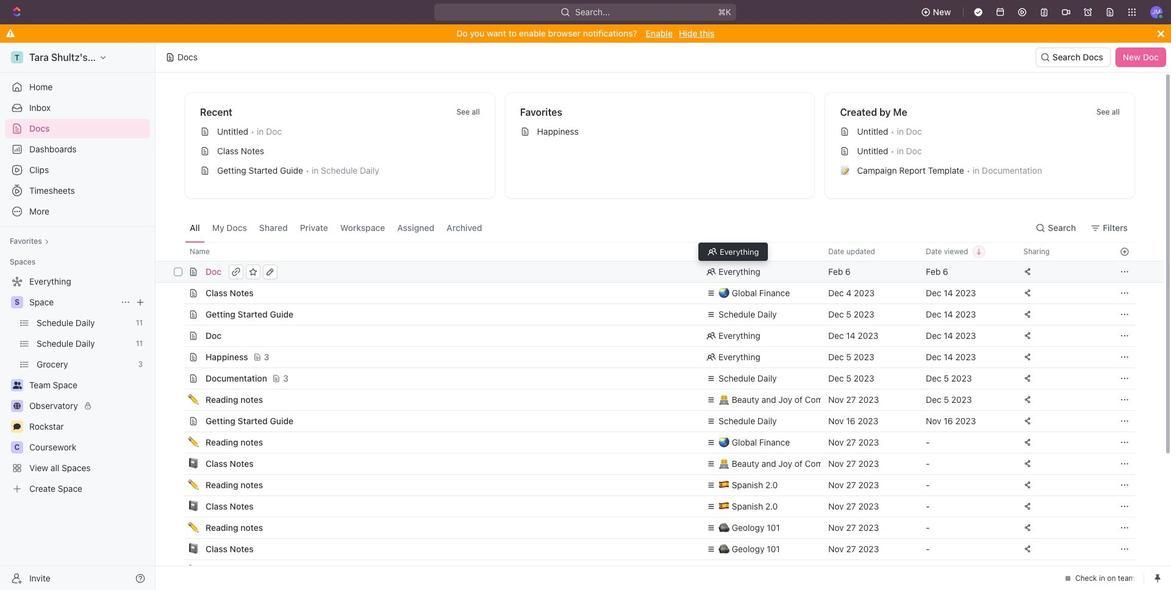 Task type: locate. For each thing, give the bounding box(es) containing it.
jeremy miller's workspace, , element
[[11, 51, 23, 63]]

table
[[156, 242, 1164, 590]]

4 cell from the left
[[919, 561, 1016, 581]]

1 cell from the left
[[171, 561, 185, 581]]

sidebar navigation
[[0, 43, 158, 590]]

cell
[[171, 561, 185, 581], [699, 561, 821, 581], [821, 561, 919, 581], [919, 561, 1016, 581], [1016, 561, 1114, 581]]

user group image
[[13, 382, 22, 389]]

row
[[171, 242, 1135, 262], [156, 261, 1164, 283], [171, 282, 1135, 304], [171, 304, 1135, 326], [171, 325, 1135, 347], [171, 346, 1135, 368], [171, 368, 1135, 390], [171, 389, 1135, 411], [171, 410, 1135, 432], [171, 432, 1135, 454], [171, 453, 1135, 475], [171, 475, 1135, 497], [171, 496, 1135, 518], [171, 517, 1135, 539], [171, 539, 1135, 561], [171, 560, 1135, 582]]

tab list
[[185, 213, 487, 242]]

tree
[[5, 272, 150, 499]]

globe image
[[13, 403, 21, 410]]



Task type: describe. For each thing, give the bounding box(es) containing it.
space, , element
[[11, 296, 23, 309]]

2 cell from the left
[[699, 561, 821, 581]]

coursework, , element
[[11, 442, 23, 454]]

3 cell from the left
[[821, 561, 919, 581]]

comment image
[[13, 423, 21, 431]]

5 cell from the left
[[1016, 561, 1114, 581]]

tree inside sidebar navigation
[[5, 272, 150, 499]]



Task type: vqa. For each thing, say whether or not it's contained in the screenshot.
2nd "option"
no



